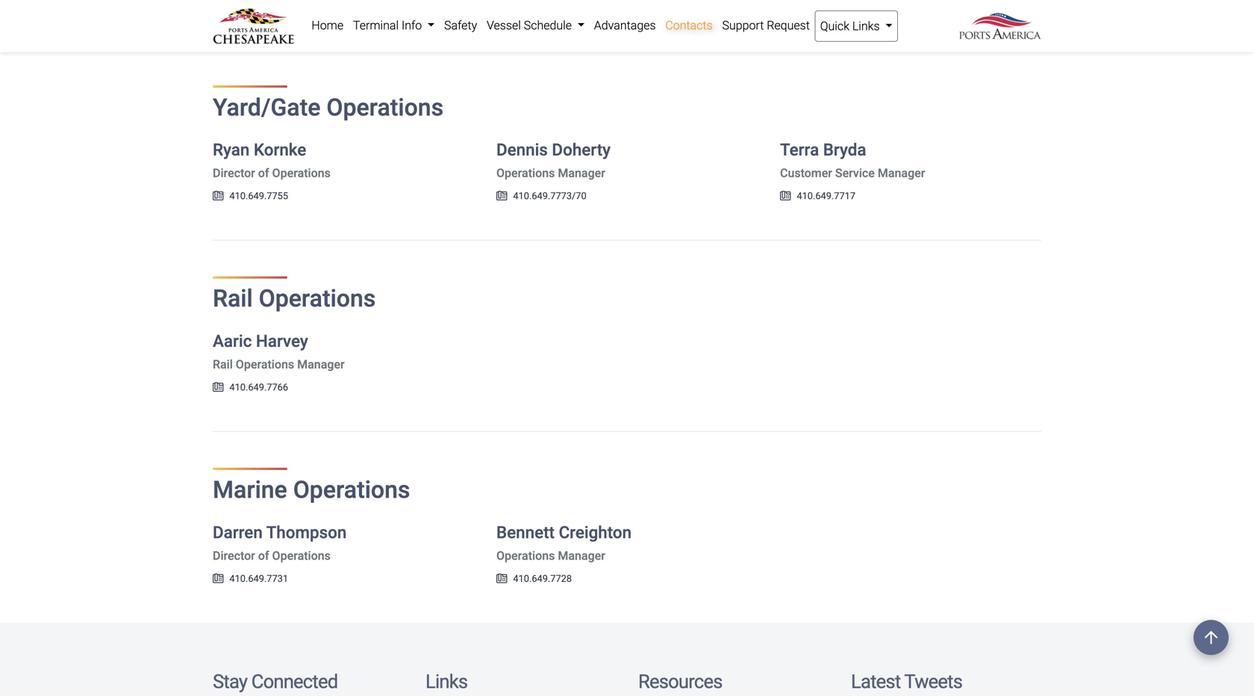 Task type: describe. For each thing, give the bounding box(es) containing it.
manager inside terra bryda customer service manager
[[878, 166, 925, 180]]

darren
[[213, 523, 263, 543]]

manager inside aaric harvey rail operations manager
[[297, 358, 345, 372]]

410.649.7773/70 link
[[496, 191, 587, 202]]

of for thompson
[[258, 549, 269, 563]]

yard/gate operations
[[213, 94, 443, 121]]

safety
[[444, 18, 477, 32]]

stay connected
[[213, 671, 338, 694]]

410.649.7728
[[513, 573, 572, 585]]

yard/gate
[[213, 94, 321, 121]]

phone office image for dennis doherty
[[496, 191, 507, 201]]

terminal info link
[[348, 10, 439, 40]]

contacts
[[665, 18, 713, 32]]

vessel
[[487, 18, 521, 32]]

410.649.7731 link
[[213, 573, 288, 585]]

operations inside bennett creighton operations manager
[[496, 549, 555, 563]]

manager inside bennett creighton operations manager
[[558, 549, 605, 563]]

connected
[[251, 671, 338, 694]]

contacts link
[[661, 10, 717, 40]]

aaric harvey rail operations manager
[[213, 332, 345, 372]]

410.649.7755 link
[[213, 191, 288, 202]]

410.649.7717 link
[[780, 191, 856, 202]]

phone office image for bennett creighton
[[496, 574, 507, 584]]

terra
[[780, 140, 819, 160]]

410.649.7773/70
[[513, 191, 587, 202]]

ryan
[[213, 140, 250, 160]]

request
[[767, 18, 810, 32]]

dennis doherty operations manager
[[496, 140, 611, 180]]

quick
[[820, 19, 849, 33]]

quick links link
[[815, 10, 898, 42]]

advantages link
[[589, 10, 661, 40]]

support
[[722, 18, 764, 32]]

home link
[[307, 10, 348, 40]]

operations inside dennis doherty operations manager
[[496, 166, 555, 180]]

customer
[[780, 166, 832, 180]]

director for darren
[[213, 549, 255, 563]]

410.649.7728 link
[[496, 573, 572, 585]]

creighton
[[559, 523, 632, 543]]

home
[[312, 18, 343, 32]]

latest tweets
[[851, 671, 962, 694]]

rail operations
[[213, 285, 376, 313]]

aaric
[[213, 332, 252, 351]]



Task type: locate. For each thing, give the bounding box(es) containing it.
director inside ryan kornke director of operations
[[213, 166, 255, 180]]

manager right service
[[878, 166, 925, 180]]

director inside darren thompson director of operations
[[213, 549, 255, 563]]

latest
[[851, 671, 901, 694]]

1 rail from the top
[[213, 285, 253, 313]]

phone office image left 410.649.7728 in the bottom left of the page
[[496, 574, 507, 584]]

rail up aaric
[[213, 285, 253, 313]]

phone office image left the 410.649.7766
[[213, 383, 224, 392]]

of inside darren thompson director of operations
[[258, 549, 269, 563]]

terminal
[[353, 18, 399, 32]]

0 vertical spatial of
[[258, 166, 269, 180]]

of up 410.649.7731
[[258, 549, 269, 563]]

terra bryda customer service manager
[[780, 140, 925, 180]]

rail down aaric
[[213, 358, 233, 372]]

1 vertical spatial rail
[[213, 358, 233, 372]]

manager
[[558, 166, 605, 180], [878, 166, 925, 180], [297, 358, 345, 372], [558, 549, 605, 563]]

phone office image for terra bryda
[[780, 191, 791, 201]]

410.649.7717
[[797, 191, 856, 202]]

resources
[[638, 671, 722, 694]]

marine operations
[[213, 476, 410, 504]]

2 director from the top
[[213, 549, 255, 563]]

phone office image left 410.649.7773/70 on the left of the page
[[496, 191, 507, 201]]

0 vertical spatial links
[[852, 19, 880, 33]]

manager down creighton
[[558, 549, 605, 563]]

1 of from the top
[[258, 166, 269, 180]]

phone office image inside 410.649.7755 link
[[213, 191, 224, 201]]

0 vertical spatial phone office image
[[213, 191, 224, 201]]

terminal info
[[353, 18, 425, 32]]

2 of from the top
[[258, 549, 269, 563]]

vessel schedule
[[487, 18, 575, 32]]

operations inside ryan kornke director of operations
[[272, 166, 331, 180]]

bennett
[[496, 523, 555, 543]]

info
[[402, 18, 422, 32]]

darren thompson director of operations
[[213, 523, 347, 563]]

operations inside darren thompson director of operations
[[272, 549, 331, 563]]

rail
[[213, 285, 253, 313], [213, 358, 233, 372]]

vessel schedule link
[[482, 10, 589, 40]]

1 horizontal spatial links
[[852, 19, 880, 33]]

bryda
[[823, 140, 866, 160]]

ryan kornke director of operations
[[213, 140, 331, 180]]

service
[[835, 166, 875, 180]]

stay
[[213, 671, 247, 694]]

director down ryan
[[213, 166, 255, 180]]

schedule
[[524, 18, 572, 32]]

1 director from the top
[[213, 166, 255, 180]]

phone office image left 410.649.7731
[[213, 574, 224, 584]]

phone office image for darren thompson
[[213, 574, 224, 584]]

of inside ryan kornke director of operations
[[258, 166, 269, 180]]

1 vertical spatial director
[[213, 549, 255, 563]]

phone office image down customer
[[780, 191, 791, 201]]

operations inside aaric harvey rail operations manager
[[236, 358, 294, 372]]

1 vertical spatial phone office image
[[496, 574, 507, 584]]

dennis
[[496, 140, 548, 160]]

manager down doherty at the top of page
[[558, 166, 605, 180]]

phone office image inside 410.649.7773/70 link
[[496, 191, 507, 201]]

0 horizontal spatial links
[[426, 671, 468, 694]]

director
[[213, 166, 255, 180], [213, 549, 255, 563]]

marine
[[213, 476, 287, 504]]

410.649.7731
[[229, 573, 288, 585]]

phone office image inside 410.649.7717 link
[[780, 191, 791, 201]]

phone office image for aaric harvey
[[213, 383, 224, 392]]

410.649.7766 link
[[213, 382, 288, 393]]

go to top image
[[1194, 620, 1229, 655]]

director down darren
[[213, 549, 255, 563]]

advantages
[[594, 18, 656, 32]]

phone office image inside 410.649.7728 link
[[496, 574, 507, 584]]

0 vertical spatial director
[[213, 166, 255, 180]]

0 horizontal spatial phone office image
[[213, 191, 224, 201]]

kornke
[[254, 140, 306, 160]]

quick links
[[820, 19, 883, 33]]

phone office image
[[213, 191, 224, 201], [496, 574, 507, 584]]

bennett creighton operations manager
[[496, 523, 632, 563]]

operations
[[327, 94, 443, 121], [272, 166, 331, 180], [496, 166, 555, 180], [259, 285, 376, 313], [236, 358, 294, 372], [293, 476, 410, 504], [272, 549, 331, 563], [496, 549, 555, 563]]

1 vertical spatial links
[[426, 671, 468, 694]]

thompson
[[266, 523, 347, 543]]

phone office image inside the 410.649.7731 link
[[213, 574, 224, 584]]

support request link
[[717, 10, 815, 40]]

1 horizontal spatial phone office image
[[496, 574, 507, 584]]

tweets
[[904, 671, 962, 694]]

2 rail from the top
[[213, 358, 233, 372]]

410.649.7755
[[229, 191, 288, 202]]

links
[[852, 19, 880, 33], [426, 671, 468, 694]]

support request
[[722, 18, 810, 32]]

of for kornke
[[258, 166, 269, 180]]

director for ryan
[[213, 166, 255, 180]]

410.649.7766
[[229, 382, 288, 393]]

phone office image inside 410.649.7766 link
[[213, 383, 224, 392]]

1 vertical spatial of
[[258, 549, 269, 563]]

phone office image left '410.649.7755'
[[213, 191, 224, 201]]

of up '410.649.7755'
[[258, 166, 269, 180]]

phone office image for ryan kornke
[[213, 191, 224, 201]]

doherty
[[552, 140, 611, 160]]

rail inside aaric harvey rail operations manager
[[213, 358, 233, 372]]

0 vertical spatial rail
[[213, 285, 253, 313]]

safety link
[[439, 10, 482, 40]]

of
[[258, 166, 269, 180], [258, 549, 269, 563]]

phone office image
[[496, 191, 507, 201], [780, 191, 791, 201], [213, 383, 224, 392], [213, 574, 224, 584]]

manager inside dennis doherty operations manager
[[558, 166, 605, 180]]

harvey
[[256, 332, 308, 351]]

manager down harvey
[[297, 358, 345, 372]]



Task type: vqa. For each thing, say whether or not it's contained in the screenshot.
'Safety' link
yes



